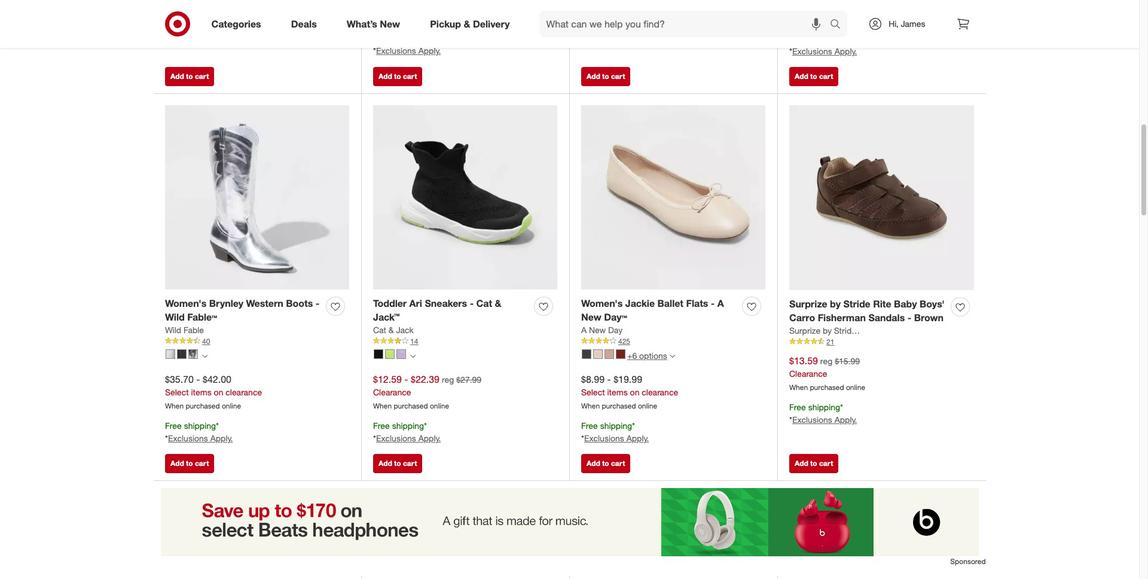 Task type: describe. For each thing, give the bounding box(es) containing it.
brown
[[915, 312, 944, 324]]

copper image
[[605, 350, 614, 359]]

sandals
[[869, 312, 905, 324]]

surprize by stride rite
[[790, 325, 874, 335]]

free for women's jackie ballet flats - a new day™
[[582, 421, 598, 431]]

toddler
[[373, 297, 407, 309]]

free shipping * * exclusions apply. for toddler ari sneakers - cat & jack™
[[373, 421, 441, 443]]

cat & jack link
[[373, 324, 414, 336]]

deals
[[291, 18, 317, 30]]

wild fable
[[165, 325, 204, 335]]

- inside $35.70 - $42.00 select items on clearance when purchased online
[[196, 373, 200, 385]]

online left hi,
[[847, 14, 866, 23]]

advertisement region
[[153, 488, 986, 556]]

$15.99
[[835, 356, 860, 366]]

all colors image for $42.00
[[202, 354, 208, 359]]

women's for new
[[582, 297, 623, 309]]

+6
[[628, 350, 637, 361]]

online inside '$13.59 reg $15.99 clearance when purchased online'
[[847, 383, 866, 392]]

when purchased online for shipping
[[790, 14, 866, 23]]

surprize by stride rite baby boys' carro fisherman sandals - brown
[[790, 298, 945, 324]]

shipping for toddler ari sneakers - cat & jack™
[[392, 421, 424, 431]]

day™
[[604, 311, 628, 323]]

425
[[619, 337, 631, 346]]

21
[[827, 337, 835, 346]]

- inside "women's jackie ballet flats - a new day™"
[[711, 297, 715, 309]]

flats
[[686, 297, 709, 309]]

purchased inside $35.70 - $42.00 select items on clearance when purchased online
[[186, 401, 220, 410]]

options
[[640, 350, 668, 361]]

wild fable link
[[165, 324, 204, 336]]

off white image
[[166, 350, 175, 359]]

when up * exclusions apply.
[[373, 14, 392, 23]]

stride for surprize by stride rite baby boys' carro fisherman sandals - brown
[[844, 298, 871, 310]]

rite for surprize by stride rite baby boys' carro fisherman sandals - brown
[[874, 298, 892, 310]]

clearance for $35.70 - $42.00
[[226, 387, 262, 397]]

reg inside '$13.59 reg $15.99 clearance when purchased online'
[[821, 356, 833, 366]]

new for what's
[[380, 18, 400, 30]]

clearance inside $12.59 - $22.39 reg $27.99 clearance when purchased online
[[373, 387, 411, 397]]

western
[[246, 297, 284, 309]]

21 link
[[790, 337, 975, 347]]

shipping for surprize by stride rite baby boys' carro fisherman sandals - brown
[[809, 402, 841, 412]]

425 link
[[582, 336, 766, 346]]

purple image
[[397, 350, 406, 359]]

carro
[[790, 312, 816, 324]]

free shipping * * exclusions apply. for women's jackie ballet flats - a new day™
[[582, 421, 649, 443]]

purchased inside $8.99 - $19.99 select items on clearance when purchased online
[[602, 401, 636, 410]]

purchased inside '$13.59 reg $15.99 clearance when purchased online'
[[810, 383, 845, 392]]

free shipping * * exclusions apply. for women's brynley western boots - wild fable™
[[165, 421, 233, 443]]

+6 options button
[[577, 346, 681, 365]]

free for women's brynley western boots - wild fable™
[[165, 421, 182, 431]]

free for surprize by stride rite baby boys' carro fisherman sandals - brown
[[790, 402, 806, 412]]

$35.70 - $42.00 select items on clearance when purchased online
[[165, 373, 262, 410]]

clearance inside '$13.59 reg $15.99 clearance when purchased online'
[[790, 368, 828, 378]]

baby
[[894, 298, 918, 310]]

shipping for women's brynley western boots - wild fable™
[[184, 421, 216, 431]]

by for surprize by stride rite
[[823, 325, 832, 335]]

sneakers
[[425, 297, 467, 309]]

silver image
[[188, 350, 198, 359]]

$22.39
[[411, 373, 440, 385]]

select for $8.99
[[582, 387, 605, 397]]

14
[[410, 337, 418, 346]]

$12.59
[[373, 373, 402, 385]]

surprize for surprize by stride rite
[[790, 325, 821, 335]]

a inside "women's jackie ballet flats - a new day™"
[[718, 297, 724, 309]]

$8.99
[[582, 373, 605, 385]]

- inside $8.99 - $19.99 select items on clearance when purchased online
[[608, 373, 611, 385]]

a new day
[[582, 325, 623, 335]]

women's brynley western boots - wild fable™ link
[[165, 297, 321, 324]]

blush image
[[594, 350, 603, 359]]

What can we help you find? suggestions appear below search field
[[539, 11, 834, 37]]

ari
[[410, 297, 422, 309]]

surprize by stride rite link
[[790, 325, 874, 337]]

delivery
[[473, 18, 510, 30]]

when inside $8.99 - $19.99 select items on clearance when purchased online
[[582, 401, 600, 410]]

on for $8.99 - $19.99
[[630, 387, 640, 397]]

$13.59
[[790, 355, 818, 367]]

all colors image for $22.39
[[410, 354, 416, 359]]

items for $42.00
[[191, 387, 212, 397]]

+6 options
[[628, 350, 668, 361]]

sponsored
[[951, 557, 986, 566]]

all colors + 6 more colors image
[[670, 354, 675, 359]]

0 horizontal spatial a
[[582, 325, 587, 335]]

online up * exclusions apply.
[[430, 14, 449, 23]]

categories link
[[201, 11, 276, 37]]

toddler ari sneakers - cat & jack™
[[373, 297, 502, 323]]

cat inside 'toddler ari sneakers - cat & jack™'
[[477, 297, 492, 309]]

women's for fable™
[[165, 297, 207, 309]]

0 horizontal spatial cat
[[373, 325, 386, 335]]

when inside $35.70 - $42.00 select items on clearance when purchased online
[[165, 401, 184, 410]]

$13.59 reg $15.99 clearance when purchased online
[[790, 355, 866, 392]]

fisherman
[[818, 312, 866, 324]]

by for surprize by stride rite baby boys' carro fisherman sandals - brown
[[830, 298, 841, 310]]



Task type: vqa. For each thing, say whether or not it's contained in the screenshot.
31 days left
no



Task type: locate. For each thing, give the bounding box(es) containing it.
fable™
[[187, 311, 217, 323]]

surprize by stride rite baby boys' carro fisherman sandals - brown link
[[790, 297, 947, 325]]

2 all colors image from the left
[[410, 354, 416, 359]]

items inside $8.99 - $19.99 select items on clearance when purchased online
[[608, 387, 628, 397]]

0 horizontal spatial when purchased online
[[373, 14, 449, 23]]

on
[[214, 387, 223, 397], [630, 387, 640, 397]]

select
[[165, 387, 189, 397], [582, 387, 605, 397]]

hi, james
[[889, 19, 926, 29]]

clearance
[[790, 368, 828, 378], [373, 387, 411, 397]]

0 horizontal spatial clearance
[[226, 387, 262, 397]]

2 clearance from the left
[[642, 387, 679, 397]]

brynley
[[209, 297, 244, 309]]

pickup & delivery
[[430, 18, 510, 30]]

* exclusions apply.
[[373, 46, 441, 56]]

when purchased online for exclusions
[[373, 14, 449, 23]]

1 horizontal spatial clearance
[[642, 387, 679, 397]]

2 vertical spatial new
[[589, 325, 606, 335]]

1 vertical spatial rite
[[859, 325, 874, 335]]

online down $19.99
[[638, 401, 658, 410]]

wild up wild fable
[[165, 311, 185, 323]]

reg left $27.99
[[442, 374, 454, 385]]

on inside $8.99 - $19.99 select items on clearance when purchased online
[[630, 387, 640, 397]]

online inside $12.59 - $22.39 reg $27.99 clearance when purchased online
[[430, 401, 449, 410]]

black image left silver image
[[177, 350, 187, 359]]

0 horizontal spatial black image
[[177, 350, 187, 359]]

1 vertical spatial &
[[495, 297, 502, 309]]

& for delivery
[[464, 18, 471, 30]]

women's brynley western boots - wild fable™
[[165, 297, 320, 323]]

& for jack
[[389, 325, 394, 335]]

select down $8.99 at right bottom
[[582, 387, 605, 397]]

clearance down $13.59
[[790, 368, 828, 378]]

jackie
[[626, 297, 655, 309]]

$27.99
[[457, 374, 482, 385]]

free
[[582, 14, 598, 24], [790, 34, 806, 44], [790, 402, 806, 412], [165, 421, 182, 431], [373, 421, 390, 431], [582, 421, 598, 431]]

stride
[[844, 298, 871, 310], [835, 325, 857, 335]]

when down $8.99 at right bottom
[[582, 401, 600, 410]]

add
[[171, 72, 184, 81], [379, 72, 392, 81], [587, 72, 601, 81], [795, 72, 809, 81], [171, 459, 184, 468], [379, 459, 392, 468], [587, 459, 601, 468], [795, 459, 809, 468]]

surprize for surprize by stride rite baby boys' carro fisherman sandals - brown
[[790, 298, 828, 310]]

0 vertical spatial cat
[[477, 297, 492, 309]]

free for toddler ari sneakers - cat & jack™
[[373, 421, 390, 431]]

1 horizontal spatial when purchased online
[[790, 14, 866, 23]]

1 vertical spatial cat
[[373, 325, 386, 335]]

0 horizontal spatial all colors element
[[202, 352, 208, 359]]

women's jackie ballet flats - a new day™ link
[[582, 297, 738, 324]]

0 vertical spatial new
[[380, 18, 400, 30]]

1 vertical spatial wild
[[165, 325, 181, 335]]

what's new
[[347, 18, 400, 30]]

purchased
[[394, 14, 428, 23], [810, 14, 845, 23], [810, 383, 845, 392], [186, 401, 220, 410], [394, 401, 428, 410], [602, 401, 636, 410]]

0 vertical spatial by
[[830, 298, 841, 310]]

surprize by stride rite baby boys' carro fisherman sandals - brown image
[[790, 106, 975, 290], [790, 106, 975, 290]]

toddler ari sneakers - cat & jack™ image
[[373, 106, 558, 290], [373, 106, 558, 290]]

when inside $12.59 - $22.39 reg $27.99 clearance when purchased online
[[373, 401, 392, 410]]

clearance inside $35.70 - $42.00 select items on clearance when purchased online
[[226, 387, 262, 397]]

- right $12.59
[[405, 373, 408, 385]]

women's inside women's brynley western boots - wild fable™
[[165, 297, 207, 309]]

2 wild from the top
[[165, 325, 181, 335]]

wild left fable
[[165, 325, 181, 335]]

ballet
[[658, 297, 684, 309]]

black image for $12.59
[[374, 350, 384, 359]]

$42.00
[[203, 373, 232, 385]]

2 horizontal spatial black image
[[582, 350, 592, 359]]

new left "day"
[[589, 325, 606, 335]]

- right $8.99 at right bottom
[[608, 373, 611, 385]]

surprize up carro
[[790, 298, 828, 310]]

women's jackie ballet flats - a new day™ image
[[582, 106, 766, 290], [582, 106, 766, 290]]

women's jackie ballet flats - a new day™
[[582, 297, 724, 323]]

online inside $8.99 - $19.99 select items on clearance when purchased online
[[638, 401, 658, 410]]

wild inside women's brynley western boots - wild fable™
[[165, 311, 185, 323]]

1 vertical spatial a
[[582, 325, 587, 335]]

0 vertical spatial rite
[[874, 298, 892, 310]]

what's new link
[[337, 11, 415, 37]]

add to cart button
[[165, 67, 214, 86], [373, 67, 423, 86], [582, 67, 631, 86], [790, 67, 839, 86], [165, 454, 214, 473], [373, 454, 423, 473], [582, 454, 631, 473], [790, 454, 839, 473]]

cat right sneakers
[[477, 297, 492, 309]]

1 all colors element from the left
[[202, 352, 208, 359]]

a right flats
[[718, 297, 724, 309]]

by
[[830, 298, 841, 310], [823, 325, 832, 335]]

1 horizontal spatial cat
[[477, 297, 492, 309]]

surprize
[[790, 298, 828, 310], [790, 325, 821, 335]]

& down jack™
[[389, 325, 394, 335]]

0 vertical spatial wild
[[165, 311, 185, 323]]

by inside 'surprize by stride rite baby boys' carro fisherman sandals - brown'
[[830, 298, 841, 310]]

on down $19.99
[[630, 387, 640, 397]]

0 horizontal spatial reg
[[442, 374, 454, 385]]

women's up fable™
[[165, 297, 207, 309]]

1 vertical spatial stride
[[835, 325, 857, 335]]

0 vertical spatial stride
[[844, 298, 871, 310]]

1 horizontal spatial on
[[630, 387, 640, 397]]

new up a new day
[[582, 311, 602, 323]]

all colors + 6 more colors element
[[670, 352, 675, 359]]

to
[[186, 72, 193, 81], [394, 72, 401, 81], [603, 72, 609, 81], [811, 72, 818, 81], [186, 459, 193, 468], [394, 459, 401, 468], [603, 459, 609, 468], [811, 459, 818, 468]]

when purchased online
[[373, 14, 449, 23], [790, 14, 866, 23]]

$12.59 - $22.39 reg $27.99 clearance when purchased online
[[373, 373, 482, 410]]

- down baby at the bottom of the page
[[908, 312, 912, 324]]

- right $35.70
[[196, 373, 200, 385]]

1 on from the left
[[214, 387, 223, 397]]

select inside $8.99 - $19.99 select items on clearance when purchased online
[[582, 387, 605, 397]]

all colors element right "purple" icon at the bottom left of page
[[410, 352, 416, 359]]

select for $35.70
[[165, 387, 189, 397]]

$35.70
[[165, 373, 194, 385]]

1 vertical spatial reg
[[442, 374, 454, 385]]

reg
[[821, 356, 833, 366], [442, 374, 454, 385]]

1 horizontal spatial select
[[582, 387, 605, 397]]

wild
[[165, 311, 185, 323], [165, 325, 181, 335]]

select down $35.70
[[165, 387, 189, 397]]

exclusions
[[585, 27, 625, 37], [376, 46, 416, 56], [793, 46, 833, 56], [793, 415, 833, 425], [168, 433, 208, 443], [376, 433, 416, 443], [585, 433, 625, 443]]

2 black image from the left
[[374, 350, 384, 359]]

a new day link
[[582, 324, 623, 336]]

$19.99
[[614, 373, 643, 385]]

-
[[316, 297, 320, 309], [470, 297, 474, 309], [711, 297, 715, 309], [908, 312, 912, 324], [196, 373, 200, 385], [405, 373, 408, 385], [608, 373, 611, 385]]

1 vertical spatial clearance
[[373, 387, 411, 397]]

by up fisherman
[[830, 298, 841, 310]]

0 vertical spatial clearance
[[790, 368, 828, 378]]

1 vertical spatial by
[[823, 325, 832, 335]]

clearance
[[226, 387, 262, 397], [642, 387, 679, 397]]

jack
[[396, 325, 414, 335]]

black image left the lime image
[[374, 350, 384, 359]]

exclusions apply. button
[[585, 26, 649, 38], [376, 45, 441, 57], [793, 46, 858, 58], [793, 414, 858, 426], [168, 433, 233, 445], [376, 433, 441, 445], [585, 433, 649, 445]]

1 vertical spatial new
[[582, 311, 602, 323]]

- inside $12.59 - $22.39 reg $27.99 clearance when purchased online
[[405, 373, 408, 385]]

new right what's
[[380, 18, 400, 30]]

all colors element for $22.39
[[410, 352, 416, 359]]

free shipping * * exclusions apply.
[[582, 14, 649, 37], [790, 34, 858, 56], [790, 402, 858, 425], [165, 421, 233, 443], [373, 421, 441, 443], [582, 421, 649, 443]]

cat
[[477, 297, 492, 309], [373, 325, 386, 335]]

1 women's from the left
[[165, 297, 207, 309]]

1 horizontal spatial clearance
[[790, 368, 828, 378]]

all colors element right silver image
[[202, 352, 208, 359]]

jack™
[[373, 311, 400, 323]]

items
[[191, 387, 212, 397], [608, 387, 628, 397]]

- inside 'surprize by stride rite baby boys' carro fisherman sandals - brown'
[[908, 312, 912, 324]]

online down the $42.00
[[222, 401, 241, 410]]

online down $15.99
[[847, 383, 866, 392]]

black image for $8.99
[[582, 350, 592, 359]]

clearance for $8.99 - $19.99
[[642, 387, 679, 397]]

online
[[430, 14, 449, 23], [847, 14, 866, 23], [847, 383, 866, 392], [222, 401, 241, 410], [430, 401, 449, 410], [638, 401, 658, 410]]

add to cart
[[171, 72, 209, 81], [379, 72, 417, 81], [587, 72, 625, 81], [795, 72, 834, 81], [171, 459, 209, 468], [379, 459, 417, 468], [587, 459, 625, 468], [795, 459, 834, 468]]

fable
[[184, 325, 204, 335]]

0 horizontal spatial all colors image
[[202, 354, 208, 359]]

boots
[[286, 297, 313, 309]]

stride inside 'surprize by stride rite baby boys' carro fisherman sandals - brown'
[[844, 298, 871, 310]]

clearance inside $8.99 - $19.99 select items on clearance when purchased online
[[642, 387, 679, 397]]

reg inside $12.59 - $22.39 reg $27.99 clearance when purchased online
[[442, 374, 454, 385]]

pickup & delivery link
[[420, 11, 525, 37]]

2 select from the left
[[582, 387, 605, 397]]

2 vertical spatial &
[[389, 325, 394, 335]]

stride down fisherman
[[835, 325, 857, 335]]

cat down jack™
[[373, 325, 386, 335]]

rite for surprize by stride rite
[[859, 325, 874, 335]]

free shipping * * exclusions apply. for surprize by stride rite baby boys' carro fisherman sandals - brown
[[790, 402, 858, 425]]

1 items from the left
[[191, 387, 212, 397]]

shipping for women's jackie ballet flats - a new day™
[[600, 421, 632, 431]]

0 horizontal spatial on
[[214, 387, 223, 397]]

on down the $42.00
[[214, 387, 223, 397]]

new for a
[[589, 325, 606, 335]]

categories
[[211, 18, 261, 30]]

all colors image
[[202, 354, 208, 359], [410, 354, 416, 359]]

1 black image from the left
[[177, 350, 187, 359]]

what's
[[347, 18, 377, 30]]

all colors image right "purple" icon at the bottom left of page
[[410, 354, 416, 359]]

when down $13.59
[[790, 383, 808, 392]]

1 horizontal spatial all colors image
[[410, 354, 416, 359]]

- right boots
[[316, 297, 320, 309]]

boys'
[[920, 298, 945, 310]]

lime image
[[385, 350, 395, 359]]

reg down 21
[[821, 356, 833, 366]]

1 clearance from the left
[[226, 387, 262, 397]]

0 horizontal spatial &
[[389, 325, 394, 335]]

toddler ari sneakers - cat & jack™ link
[[373, 297, 529, 324]]

stride for surprize by stride rite
[[835, 325, 857, 335]]

- right sneakers
[[470, 297, 474, 309]]

- inside 'toddler ari sneakers - cat & jack™'
[[470, 297, 474, 309]]

select inside $35.70 - $42.00 select items on clearance when purchased online
[[165, 387, 189, 397]]

$8.99 - $19.99 select items on clearance when purchased online
[[582, 373, 679, 410]]

rite down 'surprize by stride rite baby boys' carro fisherman sandals - brown' link
[[859, 325, 874, 335]]

all colors element for $42.00
[[202, 352, 208, 359]]

0 vertical spatial reg
[[821, 356, 833, 366]]

2 horizontal spatial &
[[495, 297, 502, 309]]

all colors element
[[202, 352, 208, 359], [410, 352, 416, 359]]

shipping
[[600, 14, 632, 24], [809, 34, 841, 44], [809, 402, 841, 412], [184, 421, 216, 431], [392, 421, 424, 431], [600, 421, 632, 431]]

2 women's from the left
[[582, 297, 623, 309]]

women's brynley western boots - wild fable™ image
[[165, 106, 349, 290], [165, 106, 349, 290]]

0 horizontal spatial select
[[165, 387, 189, 397]]

0 horizontal spatial items
[[191, 387, 212, 397]]

stride up fisherman
[[844, 298, 871, 310]]

clearance down $19.99
[[642, 387, 679, 397]]

clearance down the $42.00
[[226, 387, 262, 397]]

40 link
[[165, 336, 349, 346]]

0 vertical spatial a
[[718, 297, 724, 309]]

on for $35.70 - $42.00
[[214, 387, 223, 397]]

0 vertical spatial surprize
[[790, 298, 828, 310]]

1 horizontal spatial items
[[608, 387, 628, 397]]

1 vertical spatial surprize
[[790, 325, 821, 335]]

1 horizontal spatial black image
[[374, 350, 384, 359]]

women's
[[165, 297, 207, 309], [582, 297, 623, 309]]

search button
[[825, 11, 854, 39]]

day
[[609, 325, 623, 335]]

40
[[202, 337, 210, 346]]

pickup
[[430, 18, 461, 30]]

purchased inside $12.59 - $22.39 reg $27.99 clearance when purchased online
[[394, 401, 428, 410]]

james
[[901, 19, 926, 29]]

&
[[464, 18, 471, 30], [495, 297, 502, 309], [389, 325, 394, 335]]

- inside women's brynley western boots - wild fable™
[[316, 297, 320, 309]]

when
[[373, 14, 392, 23], [790, 14, 808, 23], [790, 383, 808, 392], [165, 401, 184, 410], [373, 401, 392, 410], [582, 401, 600, 410]]

a left "day"
[[582, 325, 587, 335]]

on inside $35.70 - $42.00 select items on clearance when purchased online
[[214, 387, 223, 397]]

all colors image right silver image
[[202, 354, 208, 359]]

0 horizontal spatial clearance
[[373, 387, 411, 397]]

1 horizontal spatial women's
[[582, 297, 623, 309]]

items inside $35.70 - $42.00 select items on clearance when purchased online
[[191, 387, 212, 397]]

items down $19.99
[[608, 387, 628, 397]]

2 items from the left
[[608, 387, 628, 397]]

1 horizontal spatial all colors element
[[410, 352, 416, 359]]

when inside '$13.59 reg $15.99 clearance when purchased online'
[[790, 383, 808, 392]]

new inside "women's jackie ballet flats - a new day™"
[[582, 311, 602, 323]]

clearance down $12.59
[[373, 387, 411, 397]]

1 surprize from the top
[[790, 298, 828, 310]]

women's up day™
[[582, 297, 623, 309]]

1 horizontal spatial a
[[718, 297, 724, 309]]

rite up sandals
[[874, 298, 892, 310]]

- right flats
[[711, 297, 715, 309]]

items for $19.99
[[608, 387, 628, 397]]

deals link
[[281, 11, 332, 37]]

online inside $35.70 - $42.00 select items on clearance when purchased online
[[222, 401, 241, 410]]

& right pickup
[[464, 18, 471, 30]]

2 surprize from the top
[[790, 325, 821, 335]]

new
[[380, 18, 400, 30], [582, 311, 602, 323], [589, 325, 606, 335]]

2 on from the left
[[630, 387, 640, 397]]

black image left blush icon
[[582, 350, 592, 359]]

0 vertical spatial &
[[464, 18, 471, 30]]

& up "14" link
[[495, 297, 502, 309]]

1 wild from the top
[[165, 311, 185, 323]]

when left search
[[790, 14, 808, 23]]

items down the $42.00
[[191, 387, 212, 397]]

& inside 'toddler ari sneakers - cat & jack™'
[[495, 297, 502, 309]]

cat & jack
[[373, 325, 414, 335]]

black image
[[177, 350, 187, 359], [374, 350, 384, 359], [582, 350, 592, 359]]

when down $12.59
[[373, 401, 392, 410]]

search
[[825, 19, 854, 31]]

14 link
[[373, 336, 558, 346]]

when down $35.70
[[165, 401, 184, 410]]

hi,
[[889, 19, 899, 29]]

1 select from the left
[[165, 387, 189, 397]]

2 all colors element from the left
[[410, 352, 416, 359]]

0 horizontal spatial women's
[[165, 297, 207, 309]]

rite inside 'surprize by stride rite baby boys' carro fisherman sandals - brown'
[[874, 298, 892, 310]]

online down the $22.39
[[430, 401, 449, 410]]

surprize down carro
[[790, 325, 821, 335]]

1 all colors image from the left
[[202, 354, 208, 359]]

1 horizontal spatial reg
[[821, 356, 833, 366]]

espresso image
[[616, 350, 626, 359]]

1 horizontal spatial &
[[464, 18, 471, 30]]

by up 21
[[823, 325, 832, 335]]

surprize inside 'surprize by stride rite baby boys' carro fisherman sandals - brown'
[[790, 298, 828, 310]]

women's inside "women's jackie ballet flats - a new day™"
[[582, 297, 623, 309]]

cart
[[195, 72, 209, 81], [403, 72, 417, 81], [611, 72, 625, 81], [820, 72, 834, 81], [195, 459, 209, 468], [403, 459, 417, 468], [611, 459, 625, 468], [820, 459, 834, 468]]

3 black image from the left
[[582, 350, 592, 359]]



